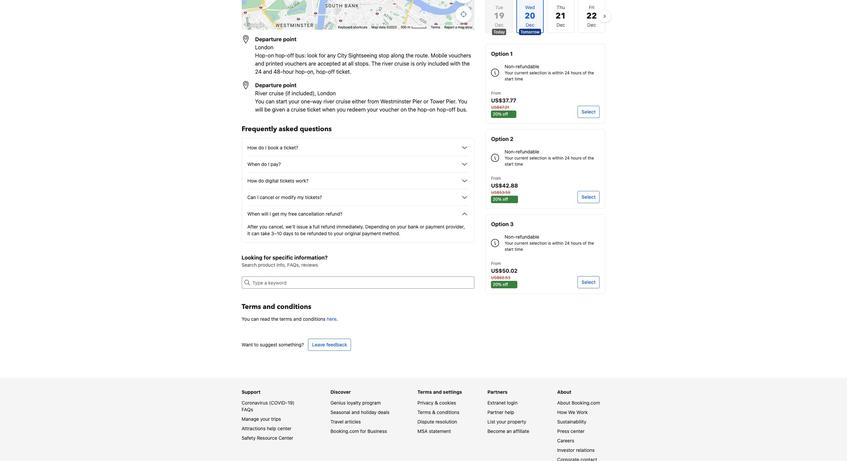 Task type: describe. For each thing, give the bounding box(es) containing it.
tue
[[496, 4, 504, 10]]

a inside departure point river cruise (if included), london you can start your one-way river cruise either from westminster pier or tower pier. you will be given a cruise ticket when you redeem your voucher on the hop-on hop-off bus.
[[287, 107, 290, 113]]

us$47.21
[[492, 105, 510, 110]]

seasonal
[[331, 410, 351, 416]]

about booking.com
[[558, 400, 601, 406]]

and down "hop-" on the left top of page
[[255, 61, 265, 67]]

20% for us$37.77
[[493, 112, 502, 117]]

us$37.77
[[492, 97, 517, 104]]

2 vertical spatial can
[[251, 317, 259, 322]]

work?
[[296, 178, 309, 184]]

0 vertical spatial booking.com
[[572, 400, 601, 406]]

keyboard shortcuts
[[338, 25, 368, 29]]

start inside departure point river cruise (if included), london you can start your one-way river cruise either from westminster pier or tower pier. you will be given a cruise ticket when you redeem your voucher on the hop-on hop-off bus.
[[276, 99, 288, 105]]

time for us$37.77
[[515, 77, 524, 82]]

a left the map
[[456, 25, 458, 29]]

holiday
[[361, 410, 377, 416]]

booking.com for business
[[331, 429, 387, 435]]

selection for 2
[[530, 156, 547, 161]]

1 vertical spatial my
[[281, 211, 287, 217]]

3–10
[[271, 231, 282, 237]]

manage your trips link
[[242, 417, 281, 422]]

cookies
[[440, 400, 457, 406]]

today
[[494, 29, 505, 35]]

(if
[[285, 90, 291, 96]]

along
[[391, 52, 405, 59]]

point for hop-
[[283, 36, 297, 42]]

we'll
[[286, 224, 296, 230]]

i for get
[[270, 211, 271, 217]]

non-refundable your current selection is within 24 hours of the start time for 2
[[505, 149, 595, 167]]

20% for us$50.02
[[493, 282, 502, 287]]

an
[[507, 429, 512, 435]]

cruise up redeem
[[336, 99, 351, 105]]

& for terms
[[433, 410, 436, 416]]

leave
[[312, 342, 325, 348]]

read
[[260, 317, 270, 322]]

your down the refund
[[334, 231, 344, 237]]

option for option 2
[[492, 136, 509, 142]]

dec for 19
[[495, 22, 504, 28]]

terms & conditions link
[[418, 410, 460, 416]]

conditions for terms & conditions
[[437, 410, 460, 416]]

safety resource center link
[[242, 436, 294, 441]]

about for about
[[558, 390, 572, 395]]

ticket.
[[337, 69, 352, 75]]

option for option 3
[[492, 221, 509, 227]]

any
[[328, 52, 336, 59]]

london inside departure point river cruise (if included), london you can start your one-way river cruise either from westminster pier or tower pier. you will be given a cruise ticket when you redeem your voucher on the hop-on hop-off bus.
[[318, 90, 336, 96]]

become an affiliate
[[488, 429, 530, 435]]

help for attractions
[[267, 426, 277, 432]]

point for included),
[[283, 82, 297, 88]]

safety
[[242, 436, 256, 441]]

how we work link
[[558, 410, 588, 416]]

current for 2
[[515, 156, 529, 161]]

msa statement
[[418, 429, 451, 435]]

on,
[[307, 69, 315, 75]]

help for partner
[[505, 410, 515, 416]]

current for 1
[[515, 70, 529, 75]]

i right can at the top of the page
[[258, 195, 259, 200]]

leave feedback
[[312, 342, 347, 348]]

either
[[352, 99, 367, 105]]

1 horizontal spatial vouchers
[[449, 52, 472, 59]]

investor
[[558, 448, 575, 454]]

from for us$37.77
[[492, 91, 501, 96]]

stop
[[379, 52, 390, 59]]

and down genius loyalty program
[[352, 410, 360, 416]]

cruise left (if
[[269, 90, 284, 96]]

only
[[417, 61, 427, 67]]

partner
[[488, 410, 504, 416]]

hop- right hour
[[296, 69, 307, 75]]

how we work
[[558, 410, 588, 416]]

and left 48-
[[263, 69, 272, 75]]

privacy & cookies link
[[418, 400, 457, 406]]

are
[[309, 61, 317, 67]]

with
[[451, 61, 461, 67]]

1 horizontal spatial center
[[571, 429, 585, 435]]

hours for us$37.77
[[571, 70, 582, 75]]

1 horizontal spatial payment
[[426, 224, 445, 230]]

river inside departure point river cruise (if included), london you can start your one-way river cruise either from westminster pier or tower pier. you will be given a cruise ticket when you redeem your voucher on the hop-on hop-off bus.
[[324, 99, 335, 105]]

tickets?
[[305, 195, 322, 200]]

keyboard shortcuts button
[[338, 25, 368, 30]]

0 horizontal spatial booking.com
[[331, 429, 359, 435]]

selection for 1
[[530, 70, 547, 75]]

19
[[494, 10, 505, 22]]

off inside from us$50.02 us$62.53 20% off
[[503, 282, 509, 287]]

included
[[428, 61, 449, 67]]

from us$37.77 us$47.21 20% off
[[492, 91, 517, 117]]

is for option 3
[[549, 241, 552, 246]]

sightseeing
[[349, 52, 378, 59]]

and up privacy & cookies
[[434, 390, 442, 395]]

1 vertical spatial vouchers
[[285, 61, 307, 67]]

24 for option 3
[[565, 241, 570, 246]]

full
[[313, 224, 320, 230]]

your down partner help
[[497, 419, 507, 425]]

from for us$42.88
[[492, 176, 501, 181]]

cancel
[[260, 195, 274, 200]]

tower
[[430, 99, 445, 105]]

at
[[342, 61, 347, 67]]

manage
[[242, 417, 259, 422]]

option 1
[[492, 51, 513, 57]]

non- for 1
[[505, 64, 516, 69]]

report
[[445, 25, 455, 29]]

extranet login link
[[488, 400, 518, 406]]

24 for option 1
[[565, 70, 570, 75]]

provider,
[[446, 224, 465, 230]]

loyalty
[[347, 400, 361, 406]]

terms for terms link
[[431, 25, 441, 29]]

i for book
[[266, 145, 267, 151]]

bus.
[[457, 107, 468, 113]]

days
[[283, 231, 294, 237]]

msa
[[418, 429, 428, 435]]

your for 1
[[505, 70, 514, 75]]

partner help
[[488, 410, 515, 416]]

pier.
[[447, 99, 457, 105]]

from us$42.88 us$53.59 20% off
[[492, 176, 519, 202]]

select for us$42.88
[[582, 194, 596, 200]]

2
[[511, 136, 514, 142]]

method.
[[383, 231, 401, 237]]

suggest
[[260, 342, 278, 348]]

selection for 3
[[530, 241, 547, 246]]

bank
[[408, 224, 419, 230]]

for for looking
[[264, 255, 271, 261]]

departure for river
[[255, 82, 282, 88]]

one-
[[301, 99, 313, 105]]

2 horizontal spatial you
[[459, 99, 468, 105]]

london inside the departure point london hop-on hop-off bus: look for any city sightseeing stop along the route.     mobile vouchers and printed vouchers are accepted at all stops.     the river cruise is only included with the 24 and 48-hour hop-on, hop-off ticket.
[[255, 44, 274, 50]]

or inside after you cancel, we'll issue a full refund immediately. depending on your bank or payment provider, it can take 3–10 days to be refunded to your original payment method.
[[420, 224, 425, 230]]

current for 3
[[515, 241, 529, 246]]

extranet
[[488, 400, 506, 406]]

non-refundable your current selection is within 24 hours of the start time for 1
[[505, 64, 595, 82]]

affiliate
[[514, 429, 530, 435]]

terms for terms and conditions
[[242, 303, 261, 312]]

500
[[401, 25, 407, 29]]

us$62.53
[[492, 276, 511, 281]]

hours for us$50.02
[[571, 241, 582, 246]]

dec for 21
[[557, 22, 566, 28]]

we
[[569, 410, 576, 416]]

conditions for terms and conditions
[[277, 303, 312, 312]]

can inside departure point river cruise (if included), london you can start your one-way river cruise either from westminster pier or tower pier. you will be given a cruise ticket when you redeem your voucher on the hop-on hop-off bus.
[[266, 99, 275, 105]]

resolution
[[436, 419, 458, 425]]

dispute
[[418, 419, 435, 425]]

refunded
[[307, 231, 327, 237]]

0 horizontal spatial payment
[[362, 231, 381, 237]]

on down westminster
[[401, 107, 407, 113]]

looking
[[242, 255, 263, 261]]

on inside after you cancel, we'll issue a full refund immediately. depending on your bank or payment provider, it can take 3–10 days to be refunded to your original payment method.
[[391, 224, 396, 230]]

a inside how do i book a ticket? dropdown button
[[280, 145, 283, 151]]

of for us$37.77
[[583, 70, 587, 75]]

or inside dropdown button
[[276, 195, 280, 200]]

hop- down pier on the left of the page
[[418, 107, 430, 113]]

way
[[313, 99, 322, 105]]

from us$50.02 us$62.53 20% off
[[492, 261, 518, 287]]

feedback
[[327, 342, 347, 348]]

trips
[[272, 417, 281, 422]]

ticket?
[[284, 145, 299, 151]]

off inside departure point river cruise (if included), london you can start your one-way river cruise either from westminster pier or tower pier. you will be given a cruise ticket when you redeem your voucher on the hop-on hop-off bus.
[[449, 107, 456, 113]]

select button for us$42.88
[[578, 191, 600, 203]]

1 horizontal spatial my
[[298, 195, 304, 200]]

non- for 2
[[505, 149, 516, 155]]

river
[[255, 90, 268, 96]]

immediately.
[[337, 224, 364, 230]]

for for booking.com
[[361, 429, 367, 435]]

partners
[[488, 390, 508, 395]]

hop- down "tower"
[[437, 107, 449, 113]]

is for option 1
[[549, 70, 552, 75]]

2 horizontal spatial to
[[328, 231, 333, 237]]



Task type: locate. For each thing, give the bounding box(es) containing it.
terms up the read
[[242, 303, 261, 312]]

500 m
[[401, 25, 412, 29]]

time up us$42.88
[[515, 162, 524, 167]]

1 point from the top
[[283, 36, 297, 42]]

for left business
[[361, 429, 367, 435]]

2 within from the top
[[553, 156, 564, 161]]

terms down privacy
[[418, 410, 431, 416]]

about up we
[[558, 400, 571, 406]]

20% inside from us$37.77 us$47.21 20% off
[[493, 112, 502, 117]]

the inside departure point river cruise (if included), london you can start your one-way river cruise either from westminster pier or tower pier. you will be given a cruise ticket when you redeem your voucher on the hop-on hop-off bus.
[[409, 107, 417, 113]]

0 vertical spatial option
[[492, 51, 509, 57]]

1 horizontal spatial dec
[[557, 22, 566, 28]]

how
[[248, 145, 257, 151], [248, 178, 257, 184], [558, 410, 568, 416]]

london up way
[[318, 90, 336, 96]]

3 select from the top
[[582, 280, 596, 285]]

3 non-refundable your current selection is within 24 hours of the start time from the top
[[505, 234, 595, 252]]

.
[[337, 317, 338, 322]]

become
[[488, 429, 506, 435]]

off down us$47.21
[[503, 112, 509, 117]]

1 current from the top
[[515, 70, 529, 75]]

terms and conditions
[[242, 303, 312, 312]]

departure for london
[[255, 36, 282, 42]]

your down (if
[[289, 99, 300, 105]]

i left book
[[266, 145, 267, 151]]

do for tickets
[[259, 178, 264, 184]]

investor relations
[[558, 448, 595, 454]]

option 3
[[492, 221, 514, 227]]

or right cancel
[[276, 195, 280, 200]]

1 vertical spatial how
[[248, 178, 257, 184]]

from for us$50.02
[[492, 261, 501, 266]]

2 20% from the top
[[493, 197, 502, 202]]

conditions down cookies
[[437, 410, 460, 416]]

1 horizontal spatial help
[[505, 410, 515, 416]]

off inside from us$37.77 us$47.21 20% off
[[503, 112, 509, 117]]

1 of from the top
[[583, 70, 587, 75]]

seasonal and holiday deals
[[331, 410, 390, 416]]

start up us$37.77
[[505, 77, 514, 82]]

2 vertical spatial selection
[[530, 241, 547, 246]]

from up us$42.88
[[492, 176, 501, 181]]

start for option 2
[[505, 162, 514, 167]]

privacy
[[418, 400, 434, 406]]

refund
[[321, 224, 336, 230]]

your
[[505, 70, 514, 75], [505, 156, 514, 161], [505, 241, 514, 246]]

depending
[[366, 224, 389, 230]]

start for option 3
[[505, 247, 514, 252]]

& up terms & conditions link
[[435, 400, 438, 406]]

0 horizontal spatial center
[[278, 426, 292, 432]]

0 horizontal spatial you
[[242, 317, 250, 322]]

departure up "hop-" on the left top of page
[[255, 36, 282, 42]]

2 selection from the top
[[530, 156, 547, 161]]

get
[[272, 211, 280, 217]]

can i cancel or modify my tickets?
[[248, 195, 322, 200]]

fri
[[590, 4, 595, 10]]

1 vertical spatial option
[[492, 136, 509, 142]]

2 of from the top
[[583, 156, 587, 161]]

within for option 2
[[553, 156, 564, 161]]

on down "tower"
[[430, 107, 436, 113]]

2 hours from the top
[[571, 156, 582, 161]]

0 vertical spatial non-
[[505, 64, 516, 69]]

m
[[408, 25, 411, 29]]

2 option from the top
[[492, 136, 509, 142]]

20% down us$47.21
[[493, 112, 502, 117]]

3 refundable from the top
[[516, 234, 540, 240]]

0 vertical spatial refundable
[[516, 64, 540, 69]]

2 vertical spatial or
[[420, 224, 425, 230]]

refundable for option 1
[[516, 64, 540, 69]]

payment left provider,
[[426, 224, 445, 230]]

cruise inside the departure point london hop-on hop-off bus: look for any city sightseeing stop along the route.     mobile vouchers and printed vouchers are accepted at all stops.     the river cruise is only included with the 24 and 48-hour hop-on, hop-off ticket.
[[395, 61, 410, 67]]

program
[[363, 400, 381, 406]]

about for about booking.com
[[558, 400, 571, 406]]

dispute resolution
[[418, 419, 458, 425]]

1 select from the top
[[582, 109, 596, 115]]

1 from from the top
[[492, 91, 501, 96]]

from up us$50.02
[[492, 261, 501, 266]]

non- down the 3
[[505, 234, 516, 240]]

property
[[508, 419, 527, 425]]

your down the 3
[[505, 241, 514, 246]]

non-refundable your current selection is within 24 hours of the start time
[[505, 64, 595, 82], [505, 149, 595, 167], [505, 234, 595, 252]]

i left 'pay?'
[[268, 161, 270, 167]]

error
[[466, 25, 473, 29]]

take
[[261, 231, 270, 237]]

2 time from the top
[[515, 162, 524, 167]]

us$42.88
[[492, 183, 519, 189]]

work
[[577, 410, 588, 416]]

0 vertical spatial my
[[298, 195, 304, 200]]

river up the when
[[324, 99, 335, 105]]

for left "any"
[[319, 52, 326, 59]]

3 within from the top
[[553, 241, 564, 246]]

2 vertical spatial non-refundable your current selection is within 24 hours of the start time
[[505, 234, 595, 252]]

1 horizontal spatial for
[[319, 52, 326, 59]]

how do digital tickets work?
[[248, 178, 309, 184]]

3 from from the top
[[492, 261, 501, 266]]

1 vertical spatial from
[[492, 176, 501, 181]]

you inside after you cancel, we'll issue a full refund immediately. depending on your bank or payment provider, it can take 3–10 days to be refunded to your original payment method.
[[260, 224, 268, 230]]

departure inside the departure point london hop-on hop-off bus: look for any city sightseeing stop along the route.     mobile vouchers and printed vouchers are accepted at all stops.     the river cruise is only included with the 24 and 48-hour hop-on, hop-off ticket.
[[255, 36, 282, 42]]

0 horizontal spatial dec
[[495, 22, 504, 28]]

3 selection from the top
[[530, 241, 547, 246]]

how for how we work
[[558, 410, 568, 416]]

2 your from the top
[[505, 156, 514, 161]]

you
[[255, 99, 265, 105], [459, 99, 468, 105], [242, 317, 250, 322]]

1 horizontal spatial you
[[337, 107, 346, 113]]

1 vertical spatial select button
[[578, 191, 600, 203]]

from inside from us$50.02 us$62.53 20% off
[[492, 261, 501, 266]]

0 vertical spatial you
[[337, 107, 346, 113]]

2 horizontal spatial for
[[361, 429, 367, 435]]

1 vertical spatial for
[[264, 255, 271, 261]]

how for how do i book a ticket?
[[248, 145, 257, 151]]

1 vertical spatial point
[[283, 82, 297, 88]]

off left bus:
[[287, 52, 294, 59]]

do left 'pay?'
[[262, 161, 267, 167]]

region containing 19
[[481, 0, 612, 36]]

tue 19 dec today
[[494, 4, 505, 35]]

you right the when
[[337, 107, 346, 113]]

off inside from us$42.88 us$53.59 20% off
[[503, 197, 509, 202]]

48-
[[274, 69, 283, 75]]

0 vertical spatial help
[[505, 410, 515, 416]]

sustainability link
[[558, 419, 587, 425]]

i for pay?
[[268, 161, 270, 167]]

do inside dropdown button
[[259, 178, 264, 184]]

20% inside from us$42.88 us$53.59 20% off
[[493, 197, 502, 202]]

& down privacy & cookies
[[433, 410, 436, 416]]

1 hours from the top
[[571, 70, 582, 75]]

genius loyalty program
[[331, 400, 381, 406]]

500 m button
[[399, 25, 429, 30]]

us$50.02
[[492, 268, 518, 274]]

2 vertical spatial option
[[492, 221, 509, 227]]

genius loyalty program link
[[331, 400, 381, 406]]

or right bank
[[420, 224, 425, 230]]

terms up privacy
[[418, 390, 432, 395]]

1 within from the top
[[553, 70, 564, 75]]

0 vertical spatial how
[[248, 145, 257, 151]]

your for 3
[[505, 241, 514, 246]]

looking for specific information? search product info, faqs, reviews
[[242, 255, 328, 268]]

0 vertical spatial time
[[515, 77, 524, 82]]

option left 2
[[492, 136, 509, 142]]

0 vertical spatial when
[[248, 161, 260, 167]]

here
[[327, 317, 337, 322]]

2 vertical spatial how
[[558, 410, 568, 416]]

start for option 1
[[505, 77, 514, 82]]

0 vertical spatial from
[[492, 91, 501, 96]]

of
[[583, 70, 587, 75], [583, 156, 587, 161], [583, 241, 587, 246]]

from up us$37.77
[[492, 91, 501, 96]]

0 vertical spatial london
[[255, 44, 274, 50]]

1 horizontal spatial you
[[255, 99, 265, 105]]

3 dec from the left
[[588, 22, 597, 28]]

do for pay?
[[262, 161, 267, 167]]

terms
[[431, 25, 441, 29], [242, 303, 261, 312], [418, 390, 432, 395], [418, 410, 431, 416]]

terms for terms & conditions
[[418, 410, 431, 416]]

2 select button from the top
[[578, 191, 600, 203]]

how for how do digital tickets work?
[[248, 178, 257, 184]]

1 vertical spatial &
[[433, 410, 436, 416]]

0 vertical spatial select button
[[578, 106, 600, 118]]

from inside from us$42.88 us$53.59 20% off
[[492, 176, 501, 181]]

0 horizontal spatial you
[[260, 224, 268, 230]]

non- for 3
[[505, 234, 516, 240]]

on inside the departure point london hop-on hop-off bus: look for any city sightseeing stop along the route.     mobile vouchers and printed vouchers are accepted at all stops.     the river cruise is only included with the 24 and 48-hour hop-on, hop-off ticket.
[[268, 52, 274, 59]]

can up given at the top
[[266, 99, 275, 105]]

of for us$42.88
[[583, 156, 587, 161]]

booking.com down "travel articles" link
[[331, 429, 359, 435]]

1 vertical spatial your
[[505, 156, 514, 161]]

3 time from the top
[[515, 247, 524, 252]]

1 vertical spatial can
[[252, 231, 260, 237]]

you left the read
[[242, 317, 250, 322]]

time up us$37.77
[[515, 77, 524, 82]]

you down river
[[255, 99, 265, 105]]

information?
[[295, 255, 328, 261]]

2 when from the top
[[248, 211, 260, 217]]

dec for 22
[[588, 22, 597, 28]]

a inside after you cancel, we'll issue a full refund immediately. depending on your bank or payment provider, it can take 3–10 days to be refunded to your original payment method.
[[309, 224, 312, 230]]

2 vertical spatial select button
[[578, 277, 600, 289]]

2 point from the top
[[283, 82, 297, 88]]

terms for terms and settings
[[418, 390, 432, 395]]

1 vertical spatial within
[[553, 156, 564, 161]]

0 vertical spatial 20%
[[493, 112, 502, 117]]

option left the 3
[[492, 221, 509, 227]]

refundable for option 2
[[516, 149, 540, 155]]

1 vertical spatial non-
[[505, 149, 516, 155]]

on up printed
[[268, 52, 274, 59]]

3 select button from the top
[[578, 277, 600, 289]]

given
[[272, 107, 286, 113]]

how inside dropdown button
[[248, 178, 257, 184]]

to
[[295, 231, 299, 237], [328, 231, 333, 237], [254, 342, 259, 348]]

1 vertical spatial booking.com
[[331, 429, 359, 435]]

a right given at the top
[[287, 107, 290, 113]]

dec
[[495, 22, 504, 28], [557, 22, 566, 28], [588, 22, 597, 28]]

your down 2
[[505, 156, 514, 161]]

how inside dropdown button
[[248, 145, 257, 151]]

dec down 21
[[557, 22, 566, 28]]

24 inside the departure point london hop-on hop-off bus: look for any city sightseeing stop along the route.     mobile vouchers and printed vouchers are accepted at all stops.     the river cruise is only included with the 24 and 48-hour hop-on, hop-off ticket.
[[255, 69, 262, 75]]

do left book
[[259, 145, 264, 151]]

when for when will i get my free cancellation refund?
[[248, 211, 260, 217]]

3 your from the top
[[505, 241, 514, 246]]

1 horizontal spatial river
[[383, 61, 393, 67]]

2 vertical spatial refundable
[[516, 234, 540, 240]]

point up (if
[[283, 82, 297, 88]]

option
[[492, 51, 509, 57], [492, 136, 509, 142], [492, 221, 509, 227]]

©2023
[[387, 25, 397, 29]]

0 horizontal spatial my
[[281, 211, 287, 217]]

vouchers up with
[[449, 52, 472, 59]]

dec down 22
[[588, 22, 597, 28]]

0 horizontal spatial be
[[265, 107, 271, 113]]

your for 2
[[505, 156, 514, 161]]

20% down us$53.59
[[493, 197, 502, 202]]

1 horizontal spatial to
[[295, 231, 299, 237]]

1 vertical spatial selection
[[530, 156, 547, 161]]

current
[[515, 70, 529, 75], [515, 156, 529, 161], [515, 241, 529, 246]]

2 vertical spatial conditions
[[437, 410, 460, 416]]

from inside from us$37.77 us$47.21 20% off
[[492, 91, 501, 96]]

2 from from the top
[[492, 176, 501, 181]]

refundable for option 3
[[516, 234, 540, 240]]

a
[[456, 25, 458, 29], [287, 107, 290, 113], [280, 145, 283, 151], [309, 224, 312, 230]]

your up attractions help center link
[[261, 417, 270, 422]]

select for us$50.02
[[582, 280, 596, 285]]

off down 'pier.'
[[449, 107, 456, 113]]

fri 22 dec
[[587, 4, 598, 28]]

0 horizontal spatial for
[[264, 255, 271, 261]]

point inside departure point river cruise (if included), london you can start your one-way river cruise either from westminster pier or tower pier. you will be given a cruise ticket when you redeem your voucher on the hop-on hop-off bus.
[[283, 82, 297, 88]]

0 vertical spatial vouchers
[[449, 52, 472, 59]]

0 vertical spatial selection
[[530, 70, 547, 75]]

2 current from the top
[[515, 156, 529, 161]]

my right modify
[[298, 195, 304, 200]]

privacy & cookies
[[418, 400, 457, 406]]

of for us$50.02
[[583, 241, 587, 246]]

redeem
[[347, 107, 366, 113]]

current up us$50.02
[[515, 241, 529, 246]]

select button for us$50.02
[[578, 277, 600, 289]]

Type a keyword field
[[250, 277, 475, 289]]

time for us$50.02
[[515, 247, 524, 252]]

when left 'pay?'
[[248, 161, 260, 167]]

the
[[372, 61, 381, 67]]

2 vertical spatial your
[[505, 241, 514, 246]]

1 non- from the top
[[505, 64, 516, 69]]

1 when from the top
[[248, 161, 260, 167]]

travel
[[331, 419, 344, 425]]

and up the read
[[263, 303, 275, 312]]

0 vertical spatial within
[[553, 70, 564, 75]]

dec inside fri 22 dec
[[588, 22, 597, 28]]

digital
[[266, 178, 279, 184]]

2 vertical spatial from
[[492, 261, 501, 266]]

you can read the terms and conditions here .
[[242, 317, 338, 322]]

look
[[308, 52, 318, 59]]

dec inside thu 21 dec
[[557, 22, 566, 28]]

departure
[[255, 36, 282, 42], [255, 82, 282, 88]]

&
[[435, 400, 438, 406], [433, 410, 436, 416]]

0 vertical spatial can
[[266, 99, 275, 105]]

0 vertical spatial departure
[[255, 36, 282, 42]]

extranet login
[[488, 400, 518, 406]]

when will i get my free cancellation refund?
[[248, 211, 343, 217]]

terms and settings
[[418, 390, 463, 395]]

booking.com
[[572, 400, 601, 406], [331, 429, 359, 435]]

do for book
[[259, 145, 264, 151]]

0 horizontal spatial help
[[267, 426, 277, 432]]

us$53.59
[[492, 190, 511, 195]]

sustainability
[[558, 419, 587, 425]]

option left 1 on the top right
[[492, 51, 509, 57]]

can left the read
[[251, 317, 259, 322]]

1 vertical spatial conditions
[[303, 317, 326, 322]]

1 select button from the top
[[578, 106, 600, 118]]

hop- up printed
[[276, 52, 287, 59]]

hop-
[[255, 52, 268, 59]]

dec up today
[[495, 22, 504, 28]]

attractions help center
[[242, 426, 292, 432]]

2 dec from the left
[[557, 22, 566, 28]]

3 current from the top
[[515, 241, 529, 246]]

2 vertical spatial do
[[259, 178, 264, 184]]

1 vertical spatial you
[[260, 224, 268, 230]]

your down 1 on the top right
[[505, 70, 514, 75]]

1 vertical spatial do
[[262, 161, 267, 167]]

0 vertical spatial about
[[558, 390, 572, 395]]

be inside departure point river cruise (if included), london you can start your one-way river cruise either from westminster pier or tower pier. you will be given a cruise ticket when you redeem your voucher on the hop-on hop-off bus.
[[265, 107, 271, 113]]

river inside the departure point london hop-on hop-off bus: look for any city sightseeing stop along the route.     mobile vouchers and printed vouchers are accepted at all stops.     the river cruise is only included with the 24 and 48-hour hop-on, hop-off ticket.
[[383, 61, 393, 67]]

0 horizontal spatial vouchers
[[285, 61, 307, 67]]

& for privacy
[[435, 400, 438, 406]]

region
[[481, 0, 612, 36]]

start up us$42.88
[[505, 162, 514, 167]]

0 vertical spatial conditions
[[277, 303, 312, 312]]

conditions up you can read the terms and conditions here .
[[277, 303, 312, 312]]

1 horizontal spatial london
[[318, 90, 336, 96]]

24 for option 2
[[565, 156, 570, 161]]

1 vertical spatial time
[[515, 162, 524, 167]]

1 dec from the left
[[495, 22, 504, 28]]

careers
[[558, 438, 575, 444]]

1 refundable from the top
[[516, 64, 540, 69]]

your left bank
[[397, 224, 407, 230]]

2 horizontal spatial dec
[[588, 22, 597, 28]]

0 vertical spatial be
[[265, 107, 271, 113]]

1 non-refundable your current selection is within 24 hours of the start time from the top
[[505, 64, 595, 82]]

1 horizontal spatial be
[[301, 231, 306, 237]]

point up bus:
[[283, 36, 297, 42]]

will inside dropdown button
[[262, 211, 269, 217]]

1 vertical spatial river
[[324, 99, 335, 105]]

dec inside tue 19 dec today
[[495, 22, 504, 28]]

2 departure from the top
[[255, 82, 282, 88]]

2 vertical spatial of
[[583, 241, 587, 246]]

terms left report on the top of page
[[431, 25, 441, 29]]

cruise down one-
[[291, 107, 306, 113]]

1 vertical spatial of
[[583, 156, 587, 161]]

help up 'list your property'
[[505, 410, 515, 416]]

2 vertical spatial select
[[582, 280, 596, 285]]

when for when do i pay?
[[248, 161, 260, 167]]

or right pier on the left of the page
[[424, 99, 429, 105]]

option for option 1
[[492, 51, 509, 57]]

time for us$42.88
[[515, 162, 524, 167]]

1 departure from the top
[[255, 36, 282, 42]]

careers link
[[558, 438, 575, 444]]

you inside departure point river cruise (if included), london you can start your one-way river cruise either from westminster pier or tower pier. you will be given a cruise ticket when you redeem your voucher on the hop-on hop-off bus.
[[337, 107, 346, 113]]

0 horizontal spatial london
[[255, 44, 274, 50]]

can inside after you cancel, we'll issue a full refund immediately. depending on your bank or payment provider, it can take 3–10 days to be refunded to your original payment method.
[[252, 231, 260, 237]]

your down the from
[[368, 107, 378, 113]]

faqs,
[[288, 262, 300, 268]]

pay?
[[271, 161, 281, 167]]

cruise down along at the top left of page
[[395, 61, 410, 67]]

map region
[[242, 0, 475, 30]]

0 vertical spatial or
[[424, 99, 429, 105]]

center down sustainability link
[[571, 429, 585, 435]]

3 hours from the top
[[571, 241, 582, 246]]

0 vertical spatial of
[[583, 70, 587, 75]]

0 horizontal spatial to
[[254, 342, 259, 348]]

off down us$62.53
[[503, 282, 509, 287]]

press center
[[558, 429, 585, 435]]

2 vertical spatial non-
[[505, 234, 516, 240]]

you up take
[[260, 224, 268, 230]]

info,
[[277, 262, 286, 268]]

google image
[[244, 21, 266, 30]]

center
[[279, 436, 294, 441]]

is inside the departure point london hop-on hop-off bus: look for any city sightseeing stop along the route.     mobile vouchers and printed vouchers are accepted at all stops.     the river cruise is only included with the 24 and 48-hour hop-on, hop-off ticket.
[[411, 61, 415, 67]]

departure up river
[[255, 82, 282, 88]]

be inside after you cancel, we'll issue a full refund immediately. depending on your bank or payment provider, it can take 3–10 days to be refunded to your original payment method.
[[301, 231, 306, 237]]

3 20% from the top
[[493, 282, 502, 287]]

statement
[[429, 429, 451, 435]]

non-refundable your current selection is within 24 hours of the start time for 3
[[505, 234, 595, 252]]

select button for us$37.77
[[578, 106, 600, 118]]

3 non- from the top
[[505, 234, 516, 240]]

2 about from the top
[[558, 400, 571, 406]]

start
[[505, 77, 514, 82], [276, 99, 288, 105], [505, 162, 514, 167], [505, 247, 514, 252]]

for inside looking for specific information? search product info, faqs, reviews
[[264, 255, 271, 261]]

within for option 1
[[553, 70, 564, 75]]

point inside the departure point london hop-on hop-off bus: look for any city sightseeing stop along the route.     mobile vouchers and printed vouchers are accepted at all stops.     the river cruise is only included with the 24 and 48-hour hop-on, hop-off ticket.
[[283, 36, 297, 42]]

non- down 1 on the top right
[[505, 64, 516, 69]]

20% for us$42.88
[[493, 197, 502, 202]]

2 vertical spatial time
[[515, 247, 524, 252]]

option 2
[[492, 136, 514, 142]]

help up safety resource center
[[267, 426, 277, 432]]

1 vertical spatial about
[[558, 400, 571, 406]]

booking.com up work at the right
[[572, 400, 601, 406]]

3 of from the top
[[583, 241, 587, 246]]

3 option from the top
[[492, 221, 509, 227]]

want to suggest something?
[[242, 342, 304, 348]]

be left given at the top
[[265, 107, 271, 113]]

1 option from the top
[[492, 51, 509, 57]]

0 vertical spatial &
[[435, 400, 438, 406]]

within for option 3
[[553, 241, 564, 246]]

2 select from the top
[[582, 194, 596, 200]]

cancel,
[[269, 224, 285, 230]]

0 vertical spatial for
[[319, 52, 326, 59]]

1 20% from the top
[[493, 112, 502, 117]]

0 horizontal spatial river
[[324, 99, 335, 105]]

for up product at the bottom left
[[264, 255, 271, 261]]

current up us$42.88
[[515, 156, 529, 161]]

2 non-refundable your current selection is within 24 hours of the start time from the top
[[505, 149, 595, 167]]

1 vertical spatial london
[[318, 90, 336, 96]]

do left digital
[[259, 178, 264, 184]]

and right the terms
[[294, 317, 302, 322]]

1 your from the top
[[505, 70, 514, 75]]

start up us$50.02
[[505, 247, 514, 252]]

1 about from the top
[[558, 390, 572, 395]]

0 vertical spatial will
[[255, 107, 263, 113]]

or inside departure point river cruise (if included), london you can start your one-way river cruise either from westminster pier or tower pier. you will be given a cruise ticket when you redeem your voucher on the hop-on hop-off bus.
[[424, 99, 429, 105]]

0 vertical spatial do
[[259, 145, 264, 151]]

2 vertical spatial within
[[553, 241, 564, 246]]

0 vertical spatial payment
[[426, 224, 445, 230]]

vouchers down bus:
[[285, 61, 307, 67]]

shortcuts
[[353, 25, 368, 29]]

conditions left here
[[303, 317, 326, 322]]

select for us$37.77
[[582, 109, 596, 115]]

hours for us$42.88
[[571, 156, 582, 161]]

20% down us$62.53
[[493, 282, 502, 287]]

when
[[248, 161, 260, 167], [248, 211, 260, 217]]

will inside departure point river cruise (if included), london you can start your one-way river cruise either from westminster pier or tower pier. you will be given a cruise ticket when you redeem your voucher on the hop-on hop-off bus.
[[255, 107, 263, 113]]

terms
[[280, 317, 292, 322]]

london up "hop-" on the left top of page
[[255, 44, 274, 50]]

2 non- from the top
[[505, 149, 516, 155]]

1 vertical spatial refundable
[[516, 149, 540, 155]]

departure inside departure point river cruise (if included), london you can start your one-way river cruise either from westminster pier or tower pier. you will be given a cruise ticket when you redeem your voucher on the hop-on hop-off bus.
[[255, 82, 282, 88]]

for inside the departure point london hop-on hop-off bus: look for any city sightseeing stop along the route.     mobile vouchers and printed vouchers are accepted at all stops.     the river cruise is only included with the 24 and 48-hour hop-on, hop-off ticket.
[[319, 52, 326, 59]]

is for option 2
[[549, 156, 552, 161]]

point
[[283, 36, 297, 42], [283, 82, 297, 88]]

3
[[511, 221, 514, 227]]

off down the accepted
[[328, 69, 335, 75]]

map
[[372, 25, 379, 29]]

to right want
[[254, 342, 259, 348]]

will left 'get'
[[262, 211, 269, 217]]

20% inside from us$50.02 us$62.53 20% off
[[493, 282, 502, 287]]

included),
[[292, 90, 316, 96]]

hop- down the accepted
[[317, 69, 328, 75]]

can right it
[[252, 231, 260, 237]]

product
[[258, 262, 276, 268]]

0 vertical spatial point
[[283, 36, 297, 42]]

how do i book a ticket?
[[248, 145, 299, 151]]

2 refundable from the top
[[516, 149, 540, 155]]

how left we
[[558, 410, 568, 416]]

0 vertical spatial hours
[[571, 70, 582, 75]]

1 time from the top
[[515, 77, 524, 82]]

a right book
[[280, 145, 283, 151]]

1 selection from the top
[[530, 70, 547, 75]]

2 vertical spatial 20%
[[493, 282, 502, 287]]



Task type: vqa. For each thing, say whether or not it's contained in the screenshot.


